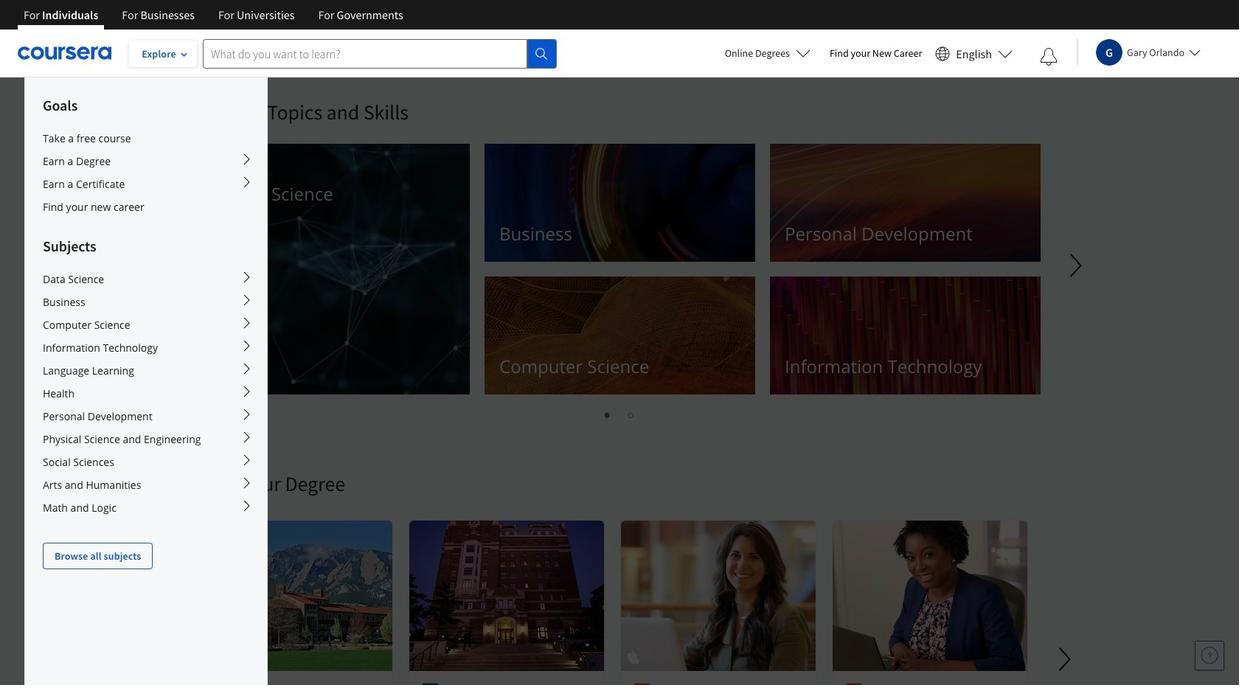 Task type: vqa. For each thing, say whether or not it's contained in the screenshot.
Next Slide image
yes



Task type: describe. For each thing, give the bounding box(es) containing it.
banner navigation
[[12, 0, 415, 30]]

next slide image
[[1048, 642, 1083, 677]]



Task type: locate. For each thing, give the bounding box(es) containing it.
coursera image
[[18, 42, 111, 65]]

What do you want to learn? text field
[[203, 39, 528, 68]]

list inside explore topics and skills carousel element
[[199, 406, 1041, 424]]

earn your degree carousel element
[[192, 427, 1240, 686]]

next slide image
[[1059, 248, 1094, 283]]

explore topics and skills carousel element
[[192, 78, 1240, 427]]

None search field
[[203, 39, 557, 68]]

help center image
[[1201, 647, 1219, 665]]

explore menu element
[[25, 77, 267, 570]]

list
[[199, 406, 1041, 424]]



